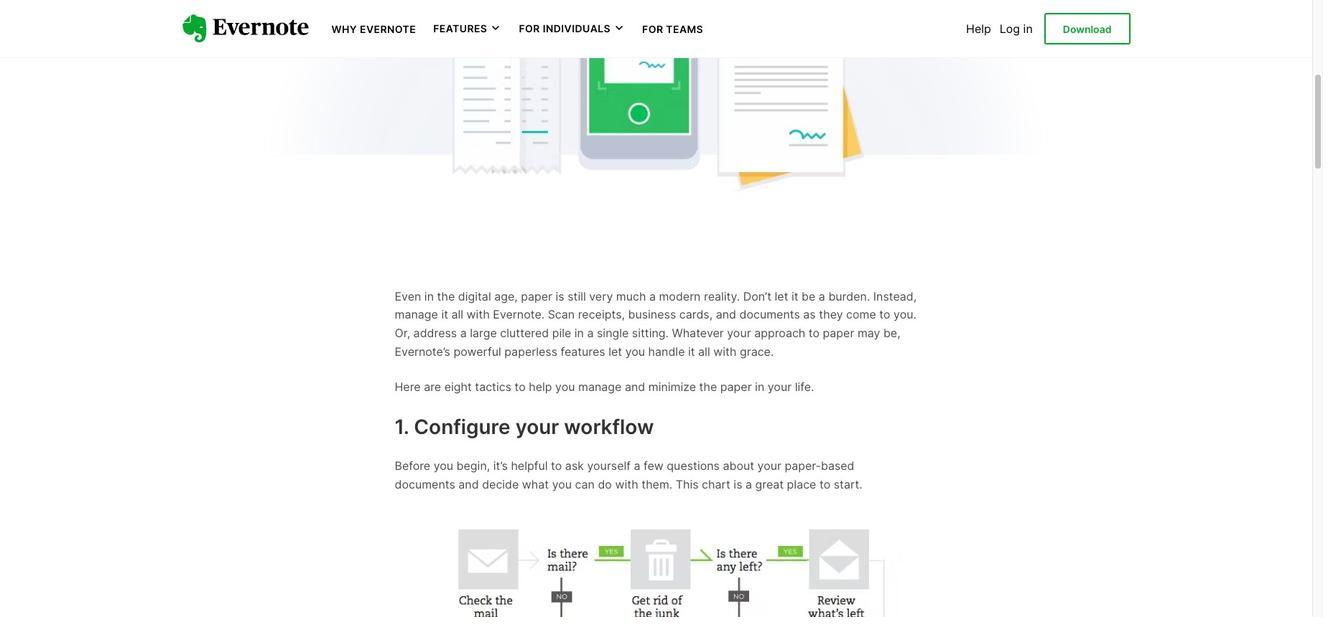 Task type: locate. For each thing, give the bounding box(es) containing it.
a left the great
[[746, 477, 752, 492]]

with inside the before you begin, it's helpful to ask yourself a few questions about your paper-based documents and decide what you can do with them. this chart is a great place to start.
[[615, 477, 638, 492]]

manage
[[395, 308, 438, 322], [578, 380, 622, 394]]

paper up "evernote. scan"
[[521, 289, 552, 304]]

is left 'still'
[[556, 289, 564, 304]]

ask
[[565, 459, 584, 473]]

1 horizontal spatial manage
[[578, 380, 622, 394]]

to
[[880, 308, 890, 322], [809, 326, 820, 340], [515, 380, 526, 394], [551, 459, 562, 473], [820, 477, 831, 492]]

grace.
[[740, 344, 774, 359]]

teams
[[666, 23, 703, 35]]

let right don't
[[775, 289, 788, 304]]

paper down the grace.
[[720, 380, 752, 394]]

1 vertical spatial let
[[609, 344, 622, 359]]

for left teams
[[642, 23, 663, 35]]

for for for individuals
[[519, 22, 540, 35]]

help link
[[966, 22, 991, 36]]

1 horizontal spatial paper
[[720, 380, 752, 394]]

1 vertical spatial documents
[[395, 477, 455, 492]]

you down ask
[[552, 477, 572, 492]]

for teams
[[642, 23, 703, 35]]

a up features
[[587, 326, 594, 340]]

digital
[[458, 289, 491, 304]]

documents
[[740, 308, 800, 322], [395, 477, 455, 492]]

with down digital
[[467, 308, 490, 322]]

or,
[[395, 326, 410, 340]]

even in the digital age, paper is still very much a modern reality. don't let it be a burden. instead, manage it all with evernote. scan receipts, business cards, and documents as they come to you. or, address a large cluttered pile in a single sitting. whatever your approach to paper may be, evernote's powerful paperless features let you handle it all with grace.
[[395, 289, 917, 359]]

and
[[716, 308, 736, 322], [625, 380, 645, 394], [459, 477, 479, 492]]

them.
[[642, 477, 673, 492]]

0 horizontal spatial it
[[441, 308, 448, 322]]

it up 'address' at the left of page
[[441, 308, 448, 322]]

0 horizontal spatial and
[[459, 477, 479, 492]]

here are eight tactics to help you manage and minimize the paper in your life.
[[395, 380, 814, 394]]

manage down even
[[395, 308, 438, 322]]

1 horizontal spatial the
[[699, 380, 717, 394]]

it
[[792, 289, 799, 304], [441, 308, 448, 322], [688, 344, 695, 359]]

to down as
[[809, 326, 820, 340]]

0 horizontal spatial for
[[519, 22, 540, 35]]

0 horizontal spatial the
[[437, 289, 455, 304]]

1 horizontal spatial all
[[698, 344, 710, 359]]

a left few
[[634, 459, 641, 473]]

1 vertical spatial all
[[698, 344, 710, 359]]

2 horizontal spatial paper
[[823, 326, 854, 340]]

to left help
[[515, 380, 526, 394]]

1 vertical spatial and
[[625, 380, 645, 394]]

1 horizontal spatial documents
[[740, 308, 800, 322]]

for inside "for teams" link
[[642, 23, 663, 35]]

workflow
[[564, 415, 654, 439]]

your inside even in the digital age, paper is still very much a modern reality. don't let it be a burden. instead, manage it all with evernote. scan receipts, business cards, and documents as they come to you. or, address a large cluttered pile in a single sitting. whatever your approach to paper may be, evernote's powerful paperless features let you handle it all with grace.
[[727, 326, 751, 340]]

in
[[1023, 22, 1033, 36], [424, 289, 434, 304], [575, 326, 584, 340], [755, 380, 765, 394]]

is
[[556, 289, 564, 304], [734, 477, 742, 492]]

documents down before
[[395, 477, 455, 492]]

0 vertical spatial let
[[775, 289, 788, 304]]

0 horizontal spatial manage
[[395, 308, 438, 322]]

for inside for individuals button
[[519, 22, 540, 35]]

evernote logo image
[[182, 14, 309, 43]]

before you begin, it's helpful to ask yourself a few questions about your paper-based documents and decide what you can do with them. this chart is a great place to start.
[[395, 459, 863, 492]]

much
[[616, 289, 646, 304]]

evernote. scan
[[493, 308, 575, 322]]

and down "reality."
[[716, 308, 736, 322]]

paper down they
[[823, 326, 854, 340]]

to up the be,
[[880, 308, 890, 322]]

0 horizontal spatial all
[[451, 308, 463, 322]]

in right log
[[1023, 22, 1033, 36]]

0 vertical spatial documents
[[740, 308, 800, 322]]

is down the about
[[734, 477, 742, 492]]

to left ask
[[551, 459, 562, 473]]

all
[[451, 308, 463, 322], [698, 344, 710, 359]]

2 vertical spatial and
[[459, 477, 479, 492]]

1. configure your workflow
[[395, 415, 654, 439]]

features
[[561, 344, 605, 359]]

1 horizontal spatial with
[[615, 477, 638, 492]]

even
[[395, 289, 421, 304]]

the right minimize
[[699, 380, 717, 394]]

start.
[[834, 477, 863, 492]]

your left life. at the right of the page
[[768, 380, 792, 394]]

manage inside even in the digital age, paper is still very much a modern reality. don't let it be a burden. instead, manage it all with evernote. scan receipts, business cards, and documents as they come to you. or, address a large cluttered pile in a single sitting. whatever your approach to paper may be, evernote's powerful paperless features let you handle it all with grace.
[[395, 308, 438, 322]]

and down begin,
[[459, 477, 479, 492]]

the
[[437, 289, 455, 304], [699, 380, 717, 394]]

and left minimize
[[625, 380, 645, 394]]

it left be
[[792, 289, 799, 304]]

your
[[727, 326, 751, 340], [768, 380, 792, 394], [516, 415, 559, 439], [758, 459, 782, 473]]

download
[[1063, 23, 1112, 35]]

the left digital
[[437, 289, 455, 304]]

modern
[[659, 289, 701, 304]]

1 horizontal spatial let
[[775, 289, 788, 304]]

2 vertical spatial it
[[688, 344, 695, 359]]

1 horizontal spatial is
[[734, 477, 742, 492]]

instead,
[[873, 289, 917, 304]]

you
[[625, 344, 645, 359], [555, 380, 575, 394], [434, 459, 453, 473], [552, 477, 572, 492]]

0 horizontal spatial paper
[[521, 289, 552, 304]]

for left individuals
[[519, 22, 540, 35]]

1 horizontal spatial for
[[642, 23, 663, 35]]

1.
[[395, 415, 409, 439]]

0 horizontal spatial is
[[556, 289, 564, 304]]

for for for teams
[[642, 23, 663, 35]]

2 horizontal spatial and
[[716, 308, 736, 322]]

your up the great
[[758, 459, 782, 473]]

life.
[[795, 380, 814, 394]]

let
[[775, 289, 788, 304], [609, 344, 622, 359]]

0 horizontal spatial documents
[[395, 477, 455, 492]]

for individuals button
[[519, 22, 625, 36]]

you down the single
[[625, 344, 645, 359]]

0 vertical spatial and
[[716, 308, 736, 322]]

1 horizontal spatial it
[[688, 344, 695, 359]]

1 vertical spatial with
[[713, 344, 737, 359]]

with right do
[[615, 477, 638, 492]]

all down sitting. whatever
[[698, 344, 710, 359]]

a
[[649, 289, 656, 304], [819, 289, 825, 304], [460, 326, 467, 340], [587, 326, 594, 340], [634, 459, 641, 473], [746, 477, 752, 492]]

a right be
[[819, 289, 825, 304]]

powerful
[[454, 344, 501, 359]]

sitting. whatever
[[632, 326, 724, 340]]

in right even
[[424, 289, 434, 304]]

your up the grace.
[[727, 326, 751, 340]]

place
[[787, 477, 816, 492]]

it's
[[493, 459, 508, 473]]

with
[[467, 308, 490, 322], [713, 344, 737, 359], [615, 477, 638, 492]]

0 vertical spatial the
[[437, 289, 455, 304]]

evernote's
[[395, 344, 450, 359]]

large
[[470, 326, 497, 340]]

1 vertical spatial paper
[[823, 326, 854, 340]]

all down digital
[[451, 308, 463, 322]]

0 vertical spatial is
[[556, 289, 564, 304]]

based
[[821, 459, 855, 473]]

2 horizontal spatial it
[[792, 289, 799, 304]]

0 vertical spatial manage
[[395, 308, 438, 322]]

this
[[676, 477, 699, 492]]

documents up approach
[[740, 308, 800, 322]]

let down the single
[[609, 344, 622, 359]]

with left the grace.
[[713, 344, 737, 359]]

approach
[[754, 326, 806, 340]]

it down sitting. whatever
[[688, 344, 695, 359]]

2 vertical spatial paper
[[720, 380, 752, 394]]

2 vertical spatial with
[[615, 477, 638, 492]]

manage down features
[[578, 380, 622, 394]]

a up business
[[649, 289, 656, 304]]

1 vertical spatial is
[[734, 477, 742, 492]]

age,
[[494, 289, 518, 304]]

pile
[[552, 326, 571, 340]]

handle
[[648, 344, 685, 359]]

0 vertical spatial with
[[467, 308, 490, 322]]

burden.
[[829, 289, 870, 304]]

before
[[395, 459, 430, 473]]

eight
[[444, 380, 472, 394]]



Task type: vqa. For each thing, say whether or not it's contained in the screenshot.
with inside the Before you begin, it's helpful to ask yourself a few questions about your paper-based documents and decide what you can do with them. This chart is a great place to start.
yes



Task type: describe. For each thing, give the bounding box(es) containing it.
your inside the before you begin, it's helpful to ask yourself a few questions about your paper-based documents and decide what you can do with them. this chart is a great place to start.
[[758, 459, 782, 473]]

don't
[[743, 289, 772, 304]]

you right help
[[555, 380, 575, 394]]

log in
[[1000, 22, 1033, 36]]

yourself
[[587, 459, 631, 473]]

your up helpful
[[516, 415, 559, 439]]

help
[[529, 380, 552, 394]]

reality.
[[704, 289, 740, 304]]

and inside the before you begin, it's helpful to ask yourself a few questions about your paper-based documents and decide what you can do with them. this chart is a great place to start.
[[459, 477, 479, 492]]

a left large
[[460, 326, 467, 340]]

decide
[[482, 477, 519, 492]]

is inside the before you begin, it's helpful to ask yourself a few questions about your paper-based documents and decide what you can do with them. this chart is a great place to start.
[[734, 477, 742, 492]]

minimize
[[648, 380, 696, 394]]

log in link
[[1000, 22, 1033, 36]]

can
[[575, 477, 595, 492]]

0 horizontal spatial with
[[467, 308, 490, 322]]

why evernote
[[332, 23, 416, 35]]

for teams link
[[642, 22, 703, 36]]

documents inside the before you begin, it's helpful to ask yourself a few questions about your paper-based documents and decide what you can do with them. this chart is a great place to start.
[[395, 477, 455, 492]]

and inside even in the digital age, paper is still very much a modern reality. don't let it be a burden. instead, manage it all with evernote. scan receipts, business cards, and documents as they come to you. or, address a large cluttered pile in a single sitting. whatever your approach to paper may be, evernote's powerful paperless features let you handle it all with grace.
[[716, 308, 736, 322]]

begin,
[[457, 459, 490, 473]]

0 vertical spatial it
[[792, 289, 799, 304]]

they
[[819, 308, 843, 322]]

to down based
[[820, 477, 831, 492]]

why evernote link
[[332, 22, 416, 36]]

paperless
[[505, 344, 557, 359]]

cluttered
[[500, 326, 549, 340]]

business
[[628, 308, 676, 322]]

here
[[395, 380, 421, 394]]

is inside even in the digital age, paper is still very much a modern reality. don't let it be a burden. instead, manage it all with evernote. scan receipts, business cards, and documents as they come to you. or, address a large cluttered pile in a single sitting. whatever your approach to paper may be, evernote's powerful paperless features let you handle it all with grace.
[[556, 289, 564, 304]]

chart
[[702, 477, 730, 492]]

1 horizontal spatial and
[[625, 380, 645, 394]]

0 horizontal spatial let
[[609, 344, 622, 359]]

1 vertical spatial it
[[441, 308, 448, 322]]

features
[[433, 22, 487, 35]]

1 vertical spatial manage
[[578, 380, 622, 394]]

in right pile
[[575, 326, 584, 340]]

do
[[598, 477, 612, 492]]

cards,
[[679, 308, 713, 322]]

be,
[[884, 326, 901, 340]]

individuals
[[543, 22, 611, 35]]

single
[[597, 326, 629, 340]]

0 vertical spatial all
[[451, 308, 463, 322]]

about
[[723, 459, 754, 473]]

very
[[589, 289, 613, 304]]

help
[[966, 22, 991, 36]]

few
[[644, 459, 664, 473]]

address
[[414, 326, 457, 340]]

why
[[332, 23, 357, 35]]

features button
[[433, 22, 502, 36]]

may
[[858, 326, 880, 340]]

what
[[522, 477, 549, 492]]

you left begin,
[[434, 459, 453, 473]]

come
[[846, 308, 876, 322]]

1 vertical spatial the
[[699, 380, 717, 394]]

paper-
[[785, 459, 821, 473]]

you inside even in the digital age, paper is still very much a modern reality. don't let it be a burden. instead, manage it all with evernote. scan receipts, business cards, and documents as they come to you. or, address a large cluttered pile in a single sitting. whatever your approach to paper may be, evernote's powerful paperless features let you handle it all with grace.
[[625, 344, 645, 359]]

great
[[755, 477, 784, 492]]

the inside even in the digital age, paper is still very much a modern reality. don't let it be a burden. instead, manage it all with evernote. scan receipts, business cards, and documents as they come to you. or, address a large cluttered pile in a single sitting. whatever your approach to paper may be, evernote's powerful paperless features let you handle it all with grace.
[[437, 289, 455, 304]]

download link
[[1044, 13, 1130, 45]]

for individuals
[[519, 22, 611, 35]]

receipts,
[[578, 308, 625, 322]]

helpful
[[511, 459, 548, 473]]

questions
[[667, 459, 720, 473]]

are
[[424, 380, 441, 394]]

you.
[[894, 308, 917, 322]]

be
[[802, 289, 816, 304]]

as
[[803, 308, 816, 322]]

2 horizontal spatial with
[[713, 344, 737, 359]]

documents inside even in the digital age, paper is still very much a modern reality. don't let it be a burden. instead, manage it all with evernote. scan receipts, business cards, and documents as they come to you. or, address a large cluttered pile in a single sitting. whatever your approach to paper may be, evernote's powerful paperless features let you handle it all with grace.
[[740, 308, 800, 322]]

0 vertical spatial paper
[[521, 289, 552, 304]]

configure
[[414, 415, 511, 439]]

in down the grace.
[[755, 380, 765, 394]]

still
[[568, 289, 586, 304]]

tactics
[[475, 380, 511, 394]]

log
[[1000, 22, 1020, 36]]

evernote
[[360, 23, 416, 35]]



